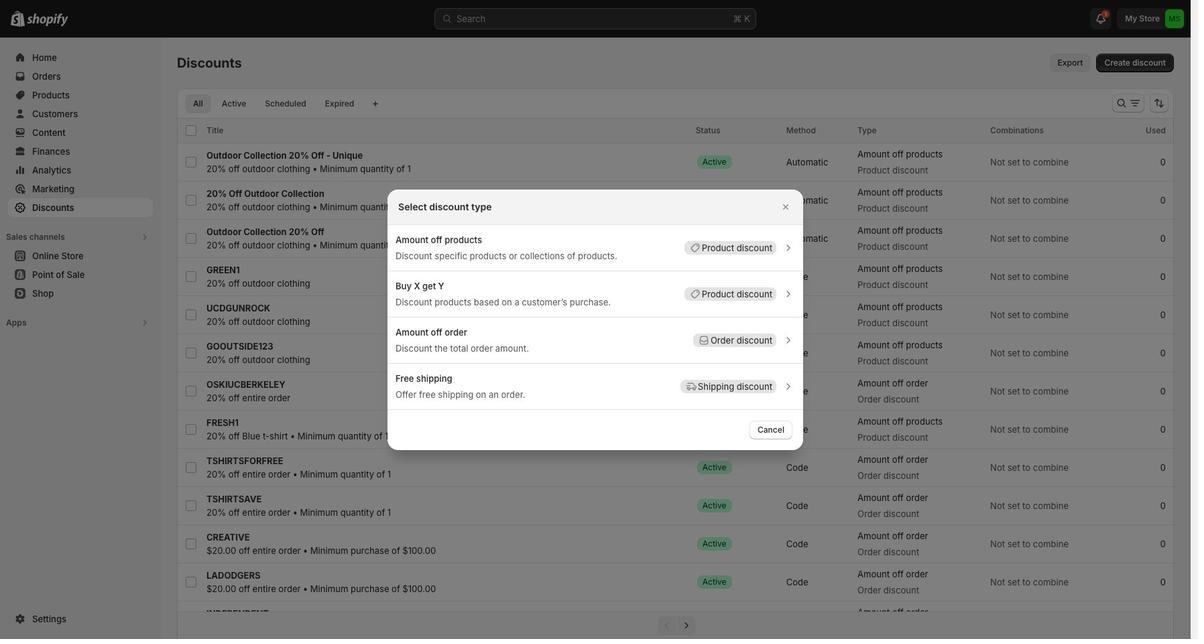 Task type: vqa. For each thing, say whether or not it's contained in the screenshot.
Search collections text box
no



Task type: describe. For each thing, give the bounding box(es) containing it.
pagination element
[[177, 612, 1174, 640]]



Task type: locate. For each thing, give the bounding box(es) containing it.
shopify image
[[27, 13, 68, 27]]

dialog
[[0, 189, 1191, 450]]

tab list
[[182, 94, 365, 113]]



